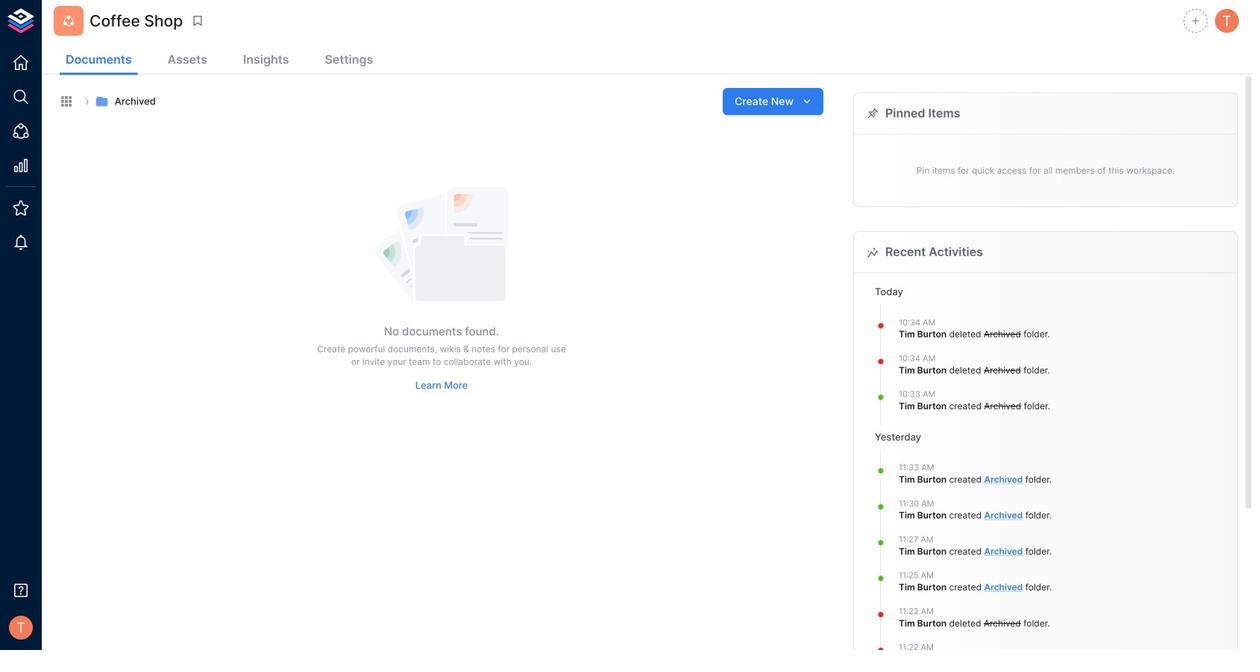 Task type: describe. For each thing, give the bounding box(es) containing it.
bookmark image
[[191, 14, 205, 28]]



Task type: vqa. For each thing, say whether or not it's contained in the screenshot.
Bookmark icon
yes



